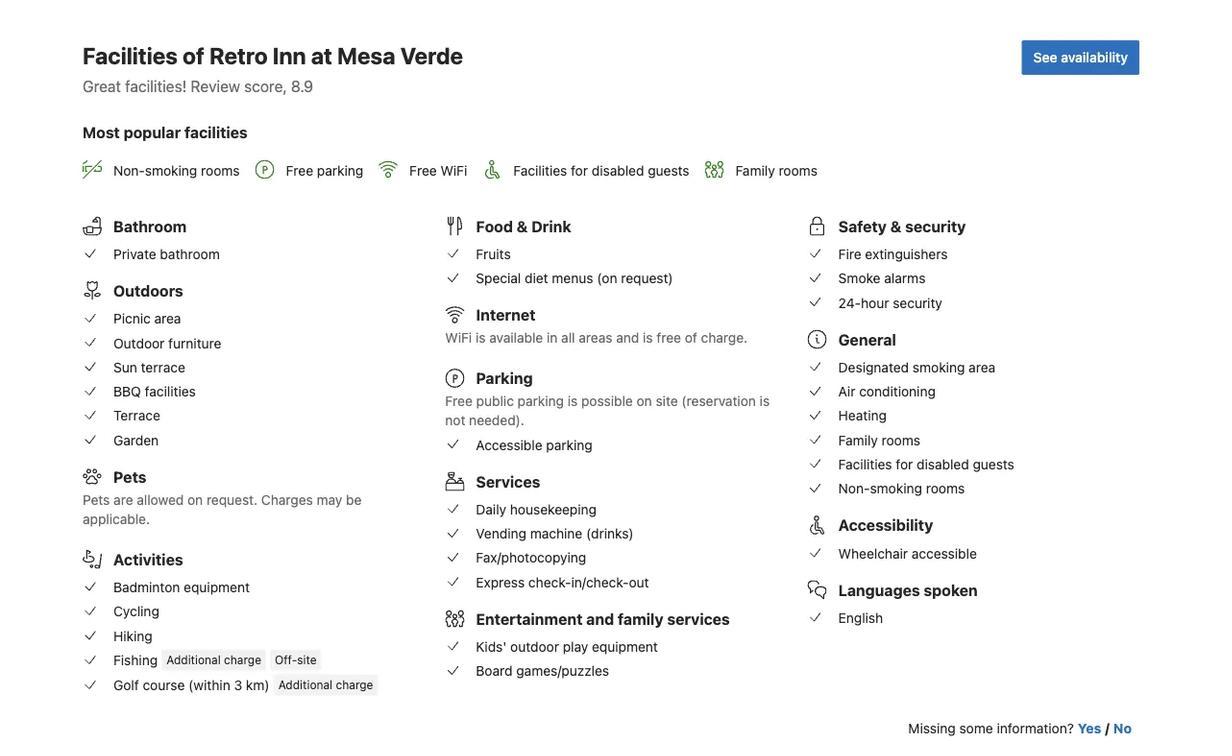 Task type: vqa. For each thing, say whether or not it's contained in the screenshot.
the Fishing
yes



Task type: locate. For each thing, give the bounding box(es) containing it.
safety
[[839, 217, 887, 235]]

free wifi
[[410, 162, 467, 178]]

smoking up conditioning
[[913, 360, 965, 375]]

0 horizontal spatial guests
[[648, 162, 690, 178]]

wheelchair
[[839, 546, 908, 562]]

1 horizontal spatial pets
[[113, 468, 147, 486]]

1 horizontal spatial disabled
[[917, 457, 969, 473]]

pets left 'are'
[[83, 492, 110, 508]]

is
[[476, 330, 486, 346], [643, 330, 653, 346], [568, 394, 578, 409], [760, 394, 770, 409]]

1 horizontal spatial facilities for disabled guests
[[839, 457, 1015, 473]]

3
[[234, 678, 242, 694]]

non-smoking rooms down most popular facilities
[[113, 162, 240, 178]]

site up the golf course (within 3 km) additional charge
[[297, 654, 317, 667]]

1 horizontal spatial additional
[[278, 679, 333, 692]]

pets inside pets are allowed on request. charges may be applicable.
[[83, 492, 110, 508]]

food & drink
[[476, 217, 572, 235]]

1 vertical spatial and
[[586, 610, 614, 629]]

daily housekeeping
[[476, 502, 597, 518]]

family rooms
[[736, 162, 818, 178], [839, 433, 921, 448]]

security down alarms
[[893, 295, 943, 311]]

equipment down family
[[592, 639, 658, 655]]

1 horizontal spatial and
[[616, 330, 639, 346]]

1 vertical spatial non-
[[839, 481, 870, 497]]

facilities up drink
[[514, 162, 567, 178]]

additional
[[166, 654, 221, 667], [278, 679, 333, 692]]

of up the "review"
[[183, 42, 205, 69]]

0 horizontal spatial disabled
[[592, 162, 644, 178]]

in
[[547, 330, 558, 346]]

2 horizontal spatial free
[[445, 394, 473, 409]]

0 horizontal spatial additional
[[166, 654, 221, 667]]

1 vertical spatial guests
[[973, 457, 1015, 473]]

1 horizontal spatial &
[[891, 217, 902, 235]]

site left '(reservation'
[[656, 394, 678, 409]]

see availability
[[1034, 50, 1128, 65]]

special diet menus (on request)
[[476, 271, 673, 286]]

1 horizontal spatial of
[[685, 330, 697, 346]]

1 vertical spatial pets
[[83, 492, 110, 508]]

0 horizontal spatial charge
[[224, 654, 261, 667]]

0 vertical spatial non-smoking rooms
[[113, 162, 240, 178]]

entertainment
[[476, 610, 583, 629]]

private
[[113, 246, 156, 262]]

express check-in/check-out
[[476, 575, 649, 591]]

needed).
[[469, 413, 525, 429]]

free for free parking
[[286, 162, 313, 178]]

security up 'extinguishers'
[[905, 217, 966, 235]]

air conditioning
[[839, 384, 936, 400]]

mesa
[[337, 42, 396, 69]]

yes button
[[1078, 719, 1102, 739]]

smoke alarms
[[839, 271, 926, 286]]

1 vertical spatial equipment
[[592, 639, 658, 655]]

security for 24-hour security
[[893, 295, 943, 311]]

terrace
[[141, 360, 185, 375]]

1 vertical spatial wifi
[[445, 330, 472, 346]]

family
[[736, 162, 775, 178], [839, 433, 878, 448]]

1 vertical spatial charge
[[336, 679, 373, 692]]

additional down the off-site at bottom left
[[278, 679, 333, 692]]

express
[[476, 575, 525, 591]]

facilities for disabled guests up drink
[[514, 162, 690, 178]]

pets up 'are'
[[113, 468, 147, 486]]

0 vertical spatial of
[[183, 42, 205, 69]]

not
[[445, 413, 466, 429]]

1 vertical spatial facilities
[[514, 162, 567, 178]]

entertainment and family services
[[476, 610, 730, 629]]

fire
[[839, 246, 862, 262]]

2 vertical spatial parking
[[546, 437, 593, 453]]

1 vertical spatial on
[[187, 492, 203, 508]]

rooms
[[201, 162, 240, 178], [779, 162, 818, 178], [882, 433, 921, 448], [926, 481, 965, 497]]

0 horizontal spatial pets
[[83, 492, 110, 508]]

for up accessibility
[[896, 457, 913, 473]]

1 vertical spatial security
[[893, 295, 943, 311]]

1 horizontal spatial equipment
[[592, 639, 658, 655]]

0 vertical spatial security
[[905, 217, 966, 235]]

1 horizontal spatial on
[[637, 394, 652, 409]]

retro
[[209, 42, 268, 69]]

pets for pets are allowed on request. charges may be applicable.
[[83, 492, 110, 508]]

facilities down heating at the bottom right of page
[[839, 457, 892, 473]]

site
[[656, 394, 678, 409], [297, 654, 317, 667]]

0 vertical spatial site
[[656, 394, 678, 409]]

machine
[[530, 526, 583, 542]]

badminton equipment
[[113, 580, 250, 596]]

additional inside the golf course (within 3 km) additional charge
[[278, 679, 333, 692]]

equipment right the badminton
[[184, 580, 250, 596]]

0 vertical spatial guests
[[648, 162, 690, 178]]

non-smoking rooms up accessibility
[[839, 481, 965, 497]]

1 horizontal spatial free
[[410, 162, 437, 178]]

free
[[657, 330, 681, 346]]

non- up accessibility
[[839, 481, 870, 497]]

1 vertical spatial of
[[685, 330, 697, 346]]

0 vertical spatial parking
[[317, 162, 363, 178]]

on right allowed
[[187, 492, 203, 508]]

0 horizontal spatial site
[[297, 654, 317, 667]]

0 horizontal spatial non-
[[113, 162, 145, 178]]

free parking
[[286, 162, 363, 178]]

non-smoking rooms
[[113, 162, 240, 178], [839, 481, 965, 497]]

yes
[[1078, 721, 1102, 737]]

free inside the free public parking is possible on site (reservation is not needed).
[[445, 394, 473, 409]]

disabled
[[592, 162, 644, 178], [917, 457, 969, 473]]

smoking down most popular facilities
[[145, 162, 197, 178]]

1 & from the left
[[517, 217, 528, 235]]

0 horizontal spatial non-smoking rooms
[[113, 162, 240, 178]]

off-site
[[275, 654, 317, 667]]

1 vertical spatial additional
[[278, 679, 333, 692]]

0 vertical spatial additional
[[166, 654, 221, 667]]

are
[[114, 492, 133, 508]]

& right food
[[517, 217, 528, 235]]

(drinks)
[[586, 526, 634, 542]]

1 horizontal spatial guests
[[973, 457, 1015, 473]]

guests
[[648, 162, 690, 178], [973, 457, 1015, 473]]

&
[[517, 217, 528, 235], [891, 217, 902, 235]]

furniture
[[168, 335, 222, 351]]

conditioning
[[859, 384, 936, 400]]

facilities down the "review"
[[185, 124, 248, 142]]

0 vertical spatial family
[[736, 162, 775, 178]]

and down in/check-
[[586, 610, 614, 629]]

1 horizontal spatial family rooms
[[839, 433, 921, 448]]

1 vertical spatial non-smoking rooms
[[839, 481, 965, 497]]

0 horizontal spatial equipment
[[184, 580, 250, 596]]

0 vertical spatial area
[[154, 311, 181, 327]]

facilities for disabled guests up accessibility
[[839, 457, 1015, 473]]

0 horizontal spatial area
[[154, 311, 181, 327]]

on inside the free public parking is possible on site (reservation is not needed).
[[637, 394, 652, 409]]

0 horizontal spatial free
[[286, 162, 313, 178]]

1 horizontal spatial site
[[656, 394, 678, 409]]

area
[[154, 311, 181, 327], [969, 360, 996, 375]]

smoking for air conditioning
[[913, 360, 965, 375]]

0 vertical spatial for
[[571, 162, 588, 178]]

2 horizontal spatial facilities
[[839, 457, 892, 473]]

smoke
[[839, 271, 881, 286]]

0 vertical spatial smoking
[[145, 162, 197, 178]]

fax/photocopying
[[476, 550, 586, 566]]

safety & security
[[839, 217, 966, 235]]

24-hour security
[[839, 295, 943, 311]]

1 vertical spatial parking
[[518, 394, 564, 409]]

0 vertical spatial pets
[[113, 468, 147, 486]]

0 horizontal spatial on
[[187, 492, 203, 508]]

facilities up facilities!
[[83, 42, 178, 69]]

free
[[286, 162, 313, 178], [410, 162, 437, 178], [445, 394, 473, 409]]

non-
[[113, 162, 145, 178], [839, 481, 870, 497]]

bathroom
[[160, 246, 220, 262]]

free public parking is possible on site (reservation is not needed).
[[445, 394, 770, 429]]

of right free
[[685, 330, 697, 346]]

alarms
[[884, 271, 926, 286]]

wheelchair accessible
[[839, 546, 977, 562]]

additional up the (within on the bottom left of page
[[166, 654, 221, 667]]

facilities!
[[125, 77, 187, 96]]

0 vertical spatial and
[[616, 330, 639, 346]]

wifi
[[441, 162, 467, 178], [445, 330, 472, 346]]

review
[[191, 77, 240, 96]]

1 vertical spatial disabled
[[917, 457, 969, 473]]

and right areas
[[616, 330, 639, 346]]

0 horizontal spatial of
[[183, 42, 205, 69]]

1 horizontal spatial non-smoking rooms
[[839, 481, 965, 497]]

pets
[[113, 468, 147, 486], [83, 492, 110, 508]]

0 vertical spatial charge
[[224, 654, 261, 667]]

hour
[[861, 295, 889, 311]]

& up fire extinguishers at the top
[[891, 217, 902, 235]]

0 horizontal spatial facilities for disabled guests
[[514, 162, 690, 178]]

golf
[[113, 678, 139, 694]]

facilities inside facilities of retro inn at mesa verde great facilities! review score, 8.9
[[83, 42, 178, 69]]

1 vertical spatial smoking
[[913, 360, 965, 375]]

0 vertical spatial family rooms
[[736, 162, 818, 178]]

for up drink
[[571, 162, 588, 178]]

1 horizontal spatial family
[[839, 433, 878, 448]]

(reservation
[[682, 394, 756, 409]]

(on
[[597, 271, 617, 286]]

smoking
[[145, 162, 197, 178], [913, 360, 965, 375], [870, 481, 923, 497]]

0 vertical spatial on
[[637, 394, 652, 409]]

1 vertical spatial for
[[896, 457, 913, 473]]

vending machine (drinks)
[[476, 526, 634, 542]]

facilities down terrace
[[145, 384, 196, 400]]

smoking up accessibility
[[870, 481, 923, 497]]

0 vertical spatial facilities
[[83, 42, 178, 69]]

1 horizontal spatial area
[[969, 360, 996, 375]]

1 horizontal spatial facilities
[[514, 162, 567, 178]]

non- down "popular"
[[113, 162, 145, 178]]

most popular facilities
[[83, 124, 248, 142]]

check-
[[529, 575, 571, 591]]

0 horizontal spatial &
[[517, 217, 528, 235]]

menus
[[552, 271, 593, 286]]

for
[[571, 162, 588, 178], [896, 457, 913, 473]]

0 horizontal spatial family
[[736, 162, 775, 178]]

on right possible
[[637, 394, 652, 409]]

1 vertical spatial area
[[969, 360, 996, 375]]

0 horizontal spatial family rooms
[[736, 162, 818, 178]]

applicable.
[[83, 511, 150, 527]]

& for food
[[517, 217, 528, 235]]

security
[[905, 217, 966, 235], [893, 295, 943, 311]]

is left free
[[643, 330, 653, 346]]

free for free wifi
[[410, 162, 437, 178]]

1 vertical spatial family
[[839, 433, 878, 448]]

1 horizontal spatial charge
[[336, 679, 373, 692]]

1 vertical spatial facilities
[[145, 384, 196, 400]]

0 horizontal spatial facilities
[[83, 42, 178, 69]]

2 & from the left
[[891, 217, 902, 235]]



Task type: describe. For each thing, give the bounding box(es) containing it.
possible
[[581, 394, 633, 409]]

missing
[[909, 721, 956, 737]]

golf course (within 3 km) additional charge
[[113, 678, 373, 694]]

picnic
[[113, 311, 151, 327]]

pets for pets
[[113, 468, 147, 486]]

1 horizontal spatial non-
[[839, 481, 870, 497]]

outdoor furniture
[[113, 335, 222, 351]]

public
[[476, 394, 514, 409]]

request)
[[621, 271, 673, 286]]

sun
[[113, 360, 137, 375]]

2 vertical spatial facilities
[[839, 457, 892, 473]]

great
[[83, 77, 121, 96]]

charge inside the golf course (within 3 km) additional charge
[[336, 679, 373, 692]]

board games/puzzles
[[476, 664, 609, 680]]

drink
[[532, 217, 572, 235]]

board
[[476, 664, 513, 680]]

languages
[[839, 581, 920, 600]]

missing some information? yes / no
[[909, 721, 1132, 737]]

smoking for free parking
[[145, 162, 197, 178]]

extinguishers
[[865, 246, 948, 262]]

is left possible
[[568, 394, 578, 409]]

8.9
[[291, 77, 313, 96]]

1 vertical spatial family rooms
[[839, 433, 921, 448]]

course
[[143, 678, 185, 694]]

fire extinguishers
[[839, 246, 948, 262]]

activities
[[113, 551, 183, 569]]

all
[[561, 330, 575, 346]]

some
[[960, 721, 993, 737]]

services
[[476, 473, 540, 491]]

site inside the free public parking is possible on site (reservation is not needed).
[[656, 394, 678, 409]]

allowed
[[137, 492, 184, 508]]

km)
[[246, 678, 270, 694]]

facilities of retro inn at mesa verde great facilities! review score, 8.9
[[83, 42, 463, 96]]

play
[[563, 639, 588, 655]]

air
[[839, 384, 856, 400]]

0 vertical spatial non-
[[113, 162, 145, 178]]

of inside facilities of retro inn at mesa verde great facilities! review score, 8.9
[[183, 42, 205, 69]]

kids' outdoor play equipment
[[476, 639, 658, 655]]

0 vertical spatial wifi
[[441, 162, 467, 178]]

kids'
[[476, 639, 507, 655]]

terrace
[[113, 408, 160, 424]]

food
[[476, 217, 513, 235]]

charge.
[[701, 330, 748, 346]]

family
[[618, 610, 664, 629]]

bbq facilities
[[113, 384, 196, 400]]

1 vertical spatial site
[[297, 654, 317, 667]]

bathroom
[[113, 217, 187, 235]]

designated
[[839, 360, 909, 375]]

24-
[[839, 295, 861, 311]]

popular
[[124, 124, 181, 142]]

most
[[83, 124, 120, 142]]

services
[[667, 610, 730, 629]]

0 horizontal spatial for
[[571, 162, 588, 178]]

designated smoking area
[[839, 360, 996, 375]]

on inside pets are allowed on request. charges may be applicable.
[[187, 492, 203, 508]]

in/check-
[[571, 575, 629, 591]]

outdoor
[[510, 639, 559, 655]]

0 vertical spatial facilities
[[185, 124, 248, 142]]

diet
[[525, 271, 548, 286]]

& for safety
[[891, 217, 902, 235]]

free for free public parking is possible on site (reservation is not needed).
[[445, 394, 473, 409]]

see availability button
[[1022, 40, 1140, 75]]

vending
[[476, 526, 527, 542]]

0 horizontal spatial and
[[586, 610, 614, 629]]

pets are allowed on request. charges may be applicable.
[[83, 492, 362, 527]]

badminton
[[113, 580, 180, 596]]

parking for accessible
[[546, 437, 593, 453]]

general
[[839, 330, 897, 349]]

is down internet
[[476, 330, 486, 346]]

hiking
[[113, 629, 153, 644]]

verde
[[400, 42, 463, 69]]

private bathroom
[[113, 246, 220, 262]]

0 vertical spatial equipment
[[184, 580, 250, 596]]

spoken
[[924, 581, 978, 600]]

cycling
[[113, 604, 159, 620]]

off-
[[275, 654, 297, 667]]

bbq
[[113, 384, 141, 400]]

see
[[1034, 50, 1058, 65]]

charge inside the fishing additional charge
[[224, 654, 261, 667]]

fishing
[[113, 653, 158, 669]]

heating
[[839, 408, 887, 424]]

sun terrace
[[113, 360, 185, 375]]

be
[[346, 492, 362, 508]]

is right '(reservation'
[[760, 394, 770, 409]]

parking inside the free public parking is possible on site (reservation is not needed).
[[518, 394, 564, 409]]

parking for free
[[317, 162, 363, 178]]

1 vertical spatial facilities for disabled guests
[[839, 457, 1015, 473]]

parking
[[476, 370, 533, 388]]

garden
[[113, 433, 159, 448]]

charges
[[261, 492, 313, 508]]

available
[[489, 330, 543, 346]]

daily
[[476, 502, 507, 518]]

accessible parking
[[476, 437, 593, 453]]

/
[[1106, 721, 1110, 737]]

english
[[839, 611, 883, 626]]

1 horizontal spatial for
[[896, 457, 913, 473]]

additional inside the fishing additional charge
[[166, 654, 221, 667]]

2 vertical spatial smoking
[[870, 481, 923, 497]]

housekeeping
[[510, 502, 597, 518]]

wifi is available in all areas and is free of charge.
[[445, 330, 748, 346]]

0 vertical spatial disabled
[[592, 162, 644, 178]]

security for safety & security
[[905, 217, 966, 235]]

fishing additional charge
[[113, 653, 261, 669]]

may
[[317, 492, 342, 508]]

information?
[[997, 721, 1074, 737]]

outdoor
[[113, 335, 165, 351]]

0 vertical spatial facilities for disabled guests
[[514, 162, 690, 178]]

out
[[629, 575, 649, 591]]



